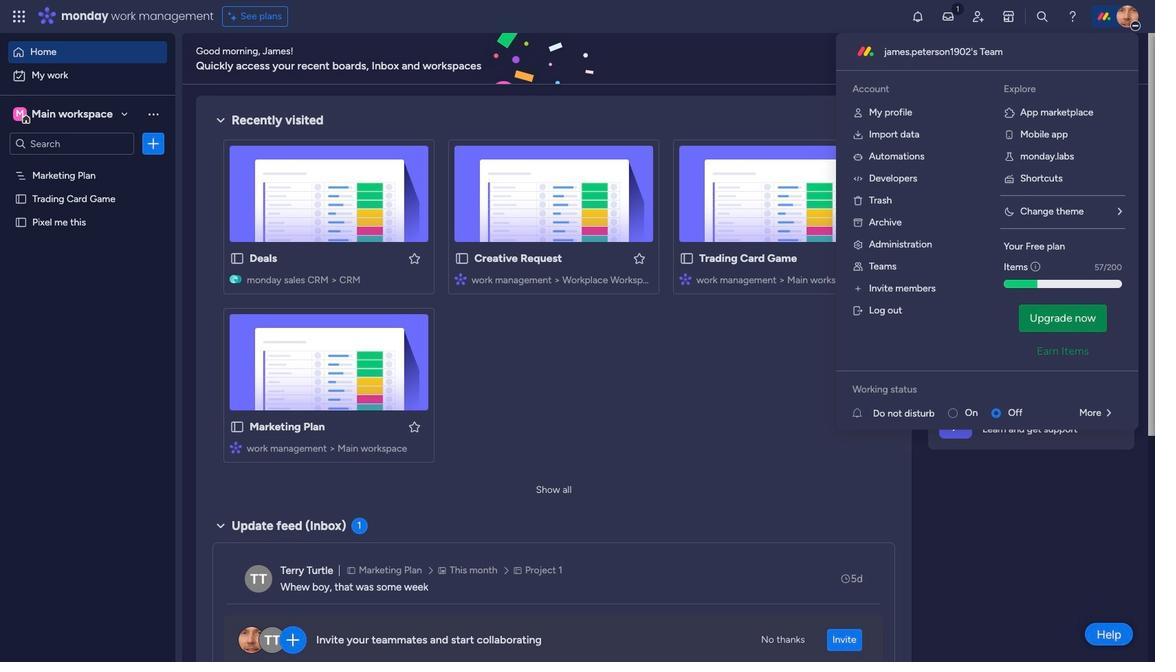 Task type: locate. For each thing, give the bounding box(es) containing it.
trash image
[[853, 195, 864, 206]]

james peterson image
[[1117, 6, 1139, 28]]

public board image
[[14, 215, 28, 228], [680, 251, 695, 266], [230, 420, 245, 435]]

public board image for bottommost add to favorites image
[[230, 420, 245, 435]]

teams image
[[853, 261, 864, 272]]

2 horizontal spatial public board image
[[680, 251, 695, 266]]

0 horizontal spatial add to favorites image
[[408, 251, 422, 265]]

update feed image
[[942, 10, 956, 23]]

2 vertical spatial public board image
[[230, 420, 245, 435]]

log out image
[[853, 306, 864, 317]]

0 vertical spatial add to favorites image
[[858, 251, 872, 265]]

help image
[[1067, 10, 1080, 23]]

1 horizontal spatial add to favorites image
[[633, 251, 647, 265]]

0 horizontal spatial add to favorites image
[[408, 420, 422, 434]]

archive image
[[853, 217, 864, 228]]

list box
[[0, 161, 175, 419]]

workspace image
[[13, 107, 27, 122]]

import data image
[[853, 129, 864, 140]]

1 vertical spatial add to favorites image
[[408, 420, 422, 434]]

public board image
[[14, 192, 28, 205], [230, 251, 245, 266], [455, 251, 470, 266]]

1 add to favorites image from the left
[[408, 251, 422, 265]]

developers image
[[853, 173, 864, 184]]

1 horizontal spatial invite members image
[[972, 10, 986, 23]]

quick search results list box
[[213, 129, 896, 480]]

close update feed (inbox) image
[[213, 518, 229, 535]]

1 image
[[952, 1, 965, 16]]

option
[[8, 41, 167, 63], [8, 65, 167, 87], [0, 163, 175, 165]]

0 horizontal spatial invite members image
[[853, 283, 864, 294]]

workspace selection element
[[13, 106, 115, 124]]

invite members image right 1 "image"
[[972, 10, 986, 23]]

add to favorites image
[[858, 251, 872, 265], [408, 420, 422, 434]]

add to favorites image
[[408, 251, 422, 265], [633, 251, 647, 265]]

1 horizontal spatial add to favorites image
[[858, 251, 872, 265]]

1 vertical spatial public board image
[[680, 251, 695, 266]]

select product image
[[12, 10, 26, 23]]

1 horizontal spatial public board image
[[230, 251, 245, 266]]

invite members image
[[972, 10, 986, 23], [853, 283, 864, 294]]

0 horizontal spatial public board image
[[14, 215, 28, 228]]

invite members image down teams "image" at the top right of the page
[[853, 283, 864, 294]]

2 horizontal spatial public board image
[[455, 251, 470, 266]]

public board image for rightmost add to favorites image
[[680, 251, 695, 266]]

1 vertical spatial invite members image
[[853, 283, 864, 294]]

0 vertical spatial public board image
[[14, 215, 28, 228]]

shortcuts image
[[1005, 173, 1016, 184]]

options image
[[147, 137, 160, 151]]

2 add to favorites image from the left
[[633, 251, 647, 265]]

1 horizontal spatial public board image
[[230, 420, 245, 435]]

monday.labs image
[[1005, 151, 1016, 162]]

0 vertical spatial option
[[8, 41, 167, 63]]

notifications image
[[912, 10, 925, 23]]

search everything image
[[1036, 10, 1050, 23]]



Task type: describe. For each thing, give the bounding box(es) containing it.
add to favorites image for middle public board icon
[[408, 251, 422, 265]]

add to favorites image for public board icon to the right
[[633, 251, 647, 265]]

see plans image
[[228, 9, 241, 24]]

0 vertical spatial invite members image
[[972, 10, 986, 23]]

templates image image
[[941, 104, 1123, 199]]

close recently visited image
[[213, 112, 229, 129]]

my profile image
[[853, 107, 864, 118]]

v2 info image
[[1032, 260, 1041, 275]]

terry turtle image
[[245, 566, 272, 593]]

getting started element
[[929, 329, 1135, 384]]

administration image
[[853, 239, 864, 250]]

v2 user feedback image
[[940, 51, 950, 67]]

v2 surfce notifications image
[[853, 406, 874, 421]]

help center element
[[929, 395, 1135, 450]]

1 element
[[351, 518, 368, 535]]

Search in workspace field
[[29, 136, 115, 152]]

monday marketplace image
[[1003, 10, 1016, 23]]

1 vertical spatial option
[[8, 65, 167, 87]]

change theme image
[[1005, 206, 1016, 217]]

mobile app image
[[1005, 129, 1016, 140]]

list arrow image
[[1108, 409, 1112, 418]]

automations image
[[853, 151, 864, 162]]

2 vertical spatial option
[[0, 163, 175, 165]]

list arrow image
[[1119, 207, 1123, 217]]

0 horizontal spatial public board image
[[14, 192, 28, 205]]

workspace options image
[[147, 107, 160, 121]]



Task type: vqa. For each thing, say whether or not it's contained in the screenshot.
Add to favorites image associated with 3rd Public board icon from the left
yes



